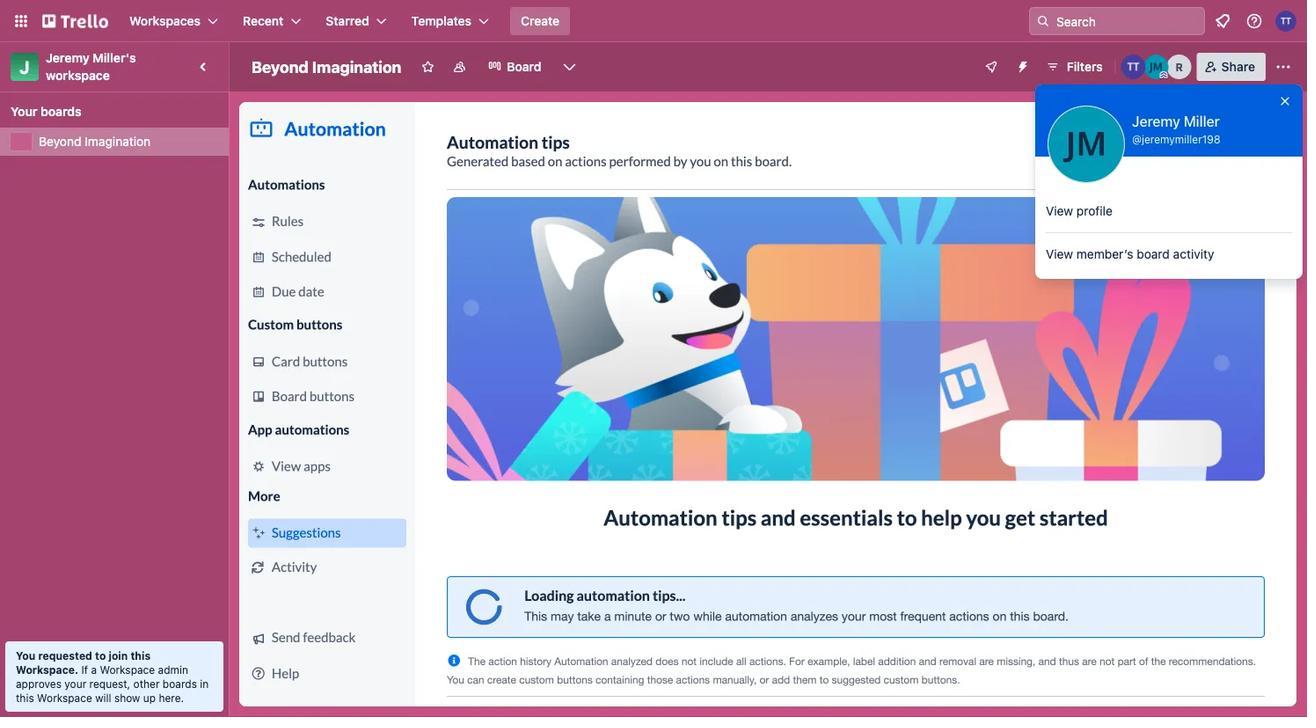 Task type: locate. For each thing, give the bounding box(es) containing it.
jeremy inside jeremy miller's workspace
[[46, 51, 90, 65]]

view member's board activity
[[1046, 247, 1215, 261]]

if a workspace admin approves your request, other boards in this workspace will show up here.
[[16, 663, 209, 704]]

jeremymiller198
[[1142, 133, 1221, 145]]

0 horizontal spatial this
[[16, 692, 34, 704]]

beyond imagination down the 'your boards with 1 items' element
[[39, 134, 151, 149]]

join
[[109, 649, 128, 662]]

miller
[[1184, 113, 1220, 130]]

terry turtle (terryturtle) image left this member is an admin of this board. image
[[1122, 55, 1146, 79]]

beyond
[[252, 57, 309, 76], [39, 134, 81, 149]]

1 horizontal spatial workspace
[[100, 663, 155, 676]]

jeremy up workspace
[[46, 51, 90, 65]]

beyond imagination link
[[39, 133, 218, 150]]

in
[[200, 678, 209, 690]]

this down approves
[[16, 692, 34, 704]]

terry turtle (terryturtle) image right open information menu image
[[1276, 11, 1297, 32]]

view left member's
[[1046, 247, 1074, 261]]

1 vertical spatial boards
[[163, 678, 197, 690]]

this
[[131, 649, 151, 662], [16, 692, 34, 704]]

you
[[16, 649, 35, 662]]

1 horizontal spatial beyond imagination
[[252, 57, 402, 76]]

1 vertical spatial imagination
[[85, 134, 151, 149]]

will
[[95, 692, 111, 704]]

Board name text field
[[243, 53, 410, 81]]

up
[[143, 692, 156, 704]]

1 horizontal spatial boards
[[163, 678, 197, 690]]

0 horizontal spatial beyond
[[39, 134, 81, 149]]

jeremy
[[46, 51, 90, 65], [1133, 113, 1181, 130]]

imagination down the 'your boards with 1 items' element
[[85, 134, 151, 149]]

view left the profile
[[1046, 204, 1074, 218]]

boards right the your
[[41, 104, 82, 119]]

1 vertical spatial beyond
[[39, 134, 81, 149]]

beyond imagination down starred
[[252, 57, 402, 76]]

0 vertical spatial imagination
[[312, 57, 402, 76]]

workspace
[[100, 663, 155, 676], [37, 692, 92, 704]]

r button
[[1167, 55, 1192, 79]]

view for view member's board activity
[[1046, 247, 1074, 261]]

beyond down your boards
[[39, 134, 81, 149]]

@
[[1133, 133, 1142, 145]]

terry turtle (terryturtle) image
[[1276, 11, 1297, 32], [1122, 55, 1146, 79]]

2 view from the top
[[1046, 247, 1074, 261]]

this inside you requested to join this workspace.
[[131, 649, 151, 662]]

beyond imagination
[[252, 57, 402, 76], [39, 134, 151, 149]]

1 horizontal spatial beyond
[[252, 57, 309, 76]]

0 notifications image
[[1213, 11, 1234, 32]]

0 vertical spatial beyond imagination
[[252, 57, 402, 76]]

open information menu image
[[1246, 12, 1264, 30]]

boards down admin
[[163, 678, 197, 690]]

0 vertical spatial boards
[[41, 104, 82, 119]]

activity
[[1174, 247, 1215, 261]]

view
[[1046, 204, 1074, 218], [1046, 247, 1074, 261]]

1 vertical spatial beyond imagination
[[39, 134, 151, 149]]

imagination down starred dropdown button
[[312, 57, 402, 76]]

view profile
[[1046, 204, 1113, 218]]

1 view from the top
[[1046, 204, 1074, 218]]

workspace down your
[[37, 692, 92, 704]]

this right join
[[131, 649, 151, 662]]

request,
[[89, 678, 130, 690]]

0 vertical spatial beyond
[[252, 57, 309, 76]]

0 vertical spatial view
[[1046, 204, 1074, 218]]

starred button
[[315, 7, 397, 35]]

terry turtle (terryturtle) image inside primary 'element'
[[1276, 11, 1297, 32]]

workspace down join
[[100, 663, 155, 676]]

imagination inside board name text box
[[312, 57, 402, 76]]

1 vertical spatial jeremy
[[1133, 113, 1181, 130]]

1 horizontal spatial imagination
[[312, 57, 402, 76]]

j
[[20, 56, 30, 77]]

automation image
[[1009, 53, 1034, 77]]

0 vertical spatial terry turtle (terryturtle) image
[[1276, 11, 1297, 32]]

create
[[521, 14, 560, 28]]

0 horizontal spatial imagination
[[85, 134, 151, 149]]

view for view profile
[[1046, 204, 1074, 218]]

0 vertical spatial jeremy
[[46, 51, 90, 65]]

imagination
[[312, 57, 402, 76], [85, 134, 151, 149]]

1 horizontal spatial terry turtle (terryturtle) image
[[1276, 11, 1297, 32]]

0 vertical spatial this
[[131, 649, 151, 662]]

jeremy for miller's
[[46, 51, 90, 65]]

0 horizontal spatial jeremy
[[46, 51, 90, 65]]

Search field
[[1051, 8, 1205, 34]]

jeremy inside jeremy miller @ jeremymiller198
[[1133, 113, 1181, 130]]

filters button
[[1041, 53, 1108, 81]]

1 horizontal spatial jeremy
[[1133, 113, 1181, 130]]

templates button
[[401, 7, 500, 35]]

search image
[[1037, 14, 1051, 28]]

1 horizontal spatial this
[[131, 649, 151, 662]]

1 vertical spatial this
[[16, 692, 34, 704]]

recent
[[243, 14, 284, 28]]

beyond down recent dropdown button
[[252, 57, 309, 76]]

boards
[[41, 104, 82, 119], [163, 678, 197, 690]]

show
[[114, 692, 140, 704]]

jeremy up @
[[1133, 113, 1181, 130]]

0 horizontal spatial terry turtle (terryturtle) image
[[1122, 55, 1146, 79]]

1 vertical spatial view
[[1046, 247, 1074, 261]]

beyond inside board name text box
[[252, 57, 309, 76]]

this member is an admin of this board. image
[[1160, 71, 1168, 79]]

0 horizontal spatial workspace
[[37, 692, 92, 704]]

customize views image
[[561, 58, 579, 76]]

workspaces
[[129, 14, 201, 28]]

1 vertical spatial terry turtle (terryturtle) image
[[1122, 55, 1146, 79]]

other
[[133, 678, 160, 690]]



Task type: describe. For each thing, give the bounding box(es) containing it.
requested
[[38, 649, 92, 662]]

primary element
[[0, 0, 1308, 42]]

workspace.
[[16, 663, 78, 676]]

miller's
[[93, 51, 136, 65]]

here.
[[159, 692, 184, 704]]

0 vertical spatial workspace
[[100, 663, 155, 676]]

filters
[[1067, 59, 1103, 74]]

starred
[[326, 14, 369, 28]]

board
[[1137, 247, 1170, 261]]

to
[[95, 649, 106, 662]]

member's
[[1077, 247, 1134, 261]]

jeremy miller (jeremymiller198) image
[[1145, 55, 1169, 79]]

boards inside if a workspace admin approves your request, other boards in this workspace will show up here.
[[163, 678, 197, 690]]

workspace visible image
[[453, 60, 467, 74]]

recent button
[[232, 7, 312, 35]]

a
[[91, 663, 97, 676]]

workspaces button
[[119, 7, 229, 35]]

your
[[64, 678, 86, 690]]

back to home image
[[42, 7, 108, 35]]

your
[[11, 104, 37, 119]]

board link
[[477, 53, 552, 81]]

workspace
[[46, 68, 110, 83]]

show menu image
[[1275, 58, 1293, 76]]

share
[[1222, 59, 1256, 74]]

you requested to join this workspace.
[[16, 649, 151, 676]]

rubyanndersson (rubyanndersson) image
[[1167, 55, 1192, 79]]

create button
[[510, 7, 570, 35]]

if
[[81, 663, 88, 676]]

close image
[[1279, 94, 1293, 108]]

r
[[1176, 61, 1183, 73]]

this inside if a workspace admin approves your request, other boards in this workspace will show up here.
[[16, 692, 34, 704]]

your boards with 1 items element
[[11, 101, 209, 122]]

1 vertical spatial workspace
[[37, 692, 92, 704]]

share button
[[1197, 53, 1266, 81]]

jeremy for miller
[[1133, 113, 1181, 130]]

0 horizontal spatial boards
[[41, 104, 82, 119]]

board
[[507, 59, 542, 74]]

jeremy miller (jeremymiller198) image
[[1048, 106, 1125, 183]]

star or unstar board image
[[421, 60, 435, 74]]

beyond imagination inside board name text box
[[252, 57, 402, 76]]

jeremy miller's workspace
[[46, 51, 139, 83]]

power ups image
[[984, 60, 999, 74]]

your boards
[[11, 104, 82, 119]]

profile
[[1077, 204, 1113, 218]]

approves
[[16, 678, 62, 690]]

0 horizontal spatial beyond imagination
[[39, 134, 151, 149]]

workspace navigation collapse icon image
[[192, 55, 216, 79]]

admin
[[158, 663, 188, 676]]

templates
[[412, 14, 472, 28]]

jeremy miller @ jeremymiller198
[[1133, 113, 1221, 145]]



Task type: vqa. For each thing, say whether or not it's contained in the screenshot.
Create from template… image
no



